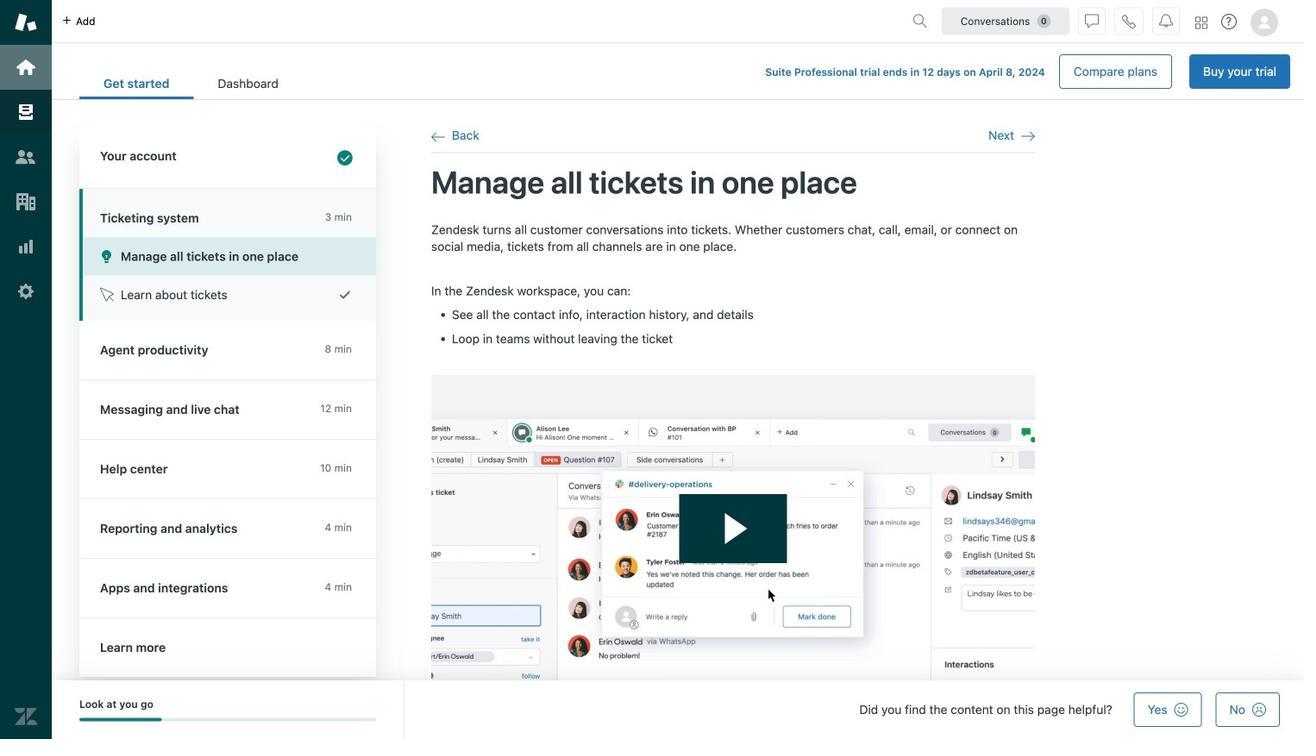 Task type: locate. For each thing, give the bounding box(es) containing it.
button displays agent's chat status as invisible. image
[[1085, 14, 1099, 28]]

content-title region
[[431, 170, 1035, 194]]

heading
[[79, 127, 376, 189]]

tab
[[194, 67, 303, 99]]

tab list
[[79, 67, 303, 99]]

admin image
[[15, 280, 37, 303]]

video thumbnail image
[[431, 375, 1035, 712]]

zendesk support image
[[15, 11, 37, 34]]

main element
[[0, 0, 52, 739]]

zendesk image
[[15, 706, 37, 728]]

footer
[[52, 681, 1305, 739]]

video element
[[431, 375, 1035, 712]]

progress bar image
[[79, 718, 162, 722]]

region
[[431, 221, 1035, 712]]

April 8, 2024 text field
[[979, 66, 1046, 78]]

get started image
[[15, 56, 37, 79]]



Task type: describe. For each thing, give the bounding box(es) containing it.
progress-bar progress bar
[[79, 718, 376, 722]]

views image
[[15, 101, 37, 123]]

notifications image
[[1160, 14, 1173, 28]]

zendesk products image
[[1196, 17, 1208, 29]]

get help image
[[1222, 14, 1237, 29]]

reporting image
[[15, 236, 37, 258]]

customers image
[[15, 146, 37, 168]]

organizations image
[[15, 191, 37, 213]]



Task type: vqa. For each thing, say whether or not it's contained in the screenshot.
Secondary element
no



